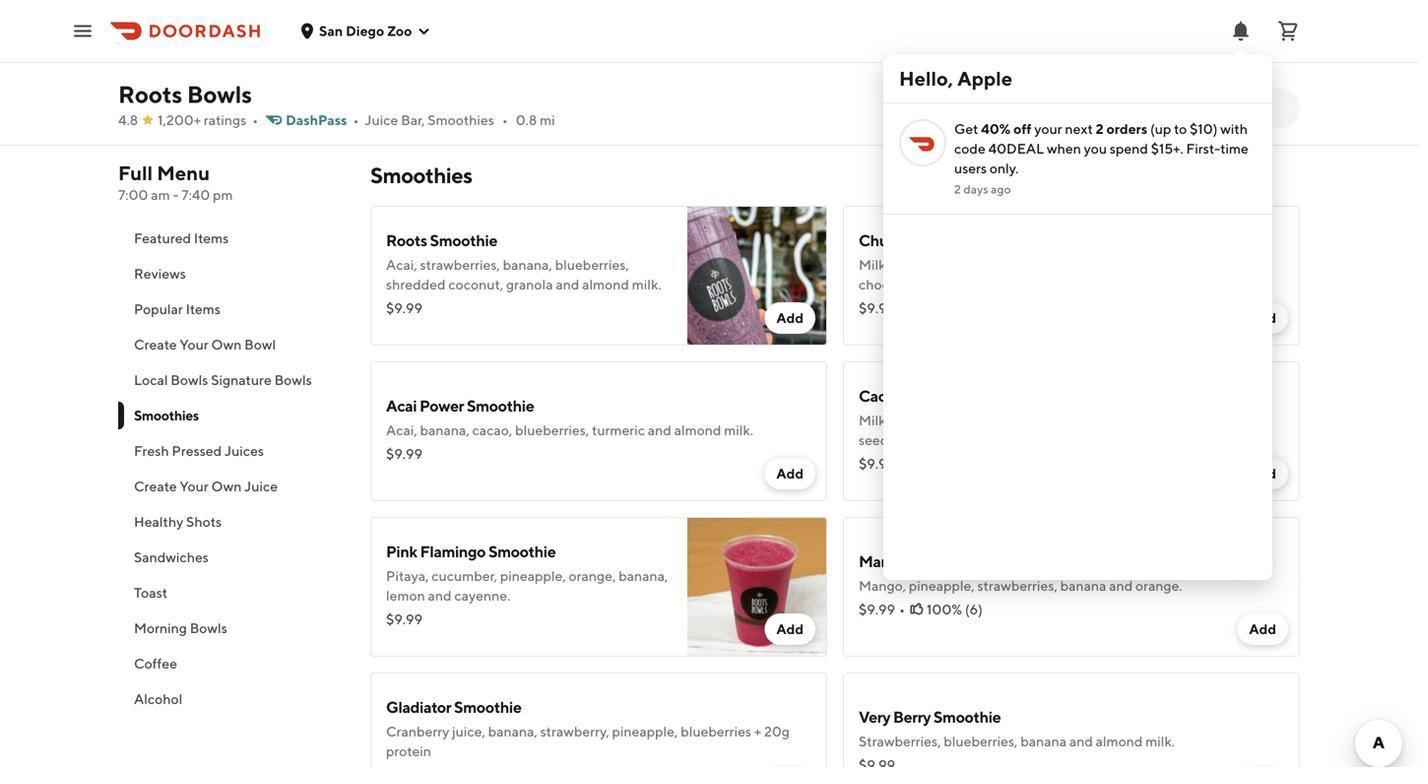 Task type: vqa. For each thing, say whether or not it's contained in the screenshot.
Healthy Shots
yes



Task type: locate. For each thing, give the bounding box(es) containing it.
0 vertical spatial roots
[[118, 80, 182, 108]]

0 horizontal spatial protein
[[386, 743, 431, 759]]

1 horizontal spatial 20g
[[1238, 257, 1264, 273]]

seeds right chia
[[718, 52, 754, 68]]

2 own from the top
[[211, 478, 242, 494]]

mango,
[[859, 578, 906, 594]]

0 vertical spatial acai,
[[386, 257, 417, 273]]

0 horizontal spatial milk.
[[632, 276, 661, 293]]

hello,
[[899, 67, 953, 90]]

0 vertical spatial nibs,
[[657, 52, 686, 68]]

pink flamingo smoothie pitaya, cucumber, pineapple, orange, banana, lemon and cayenne. $9.99
[[386, 542, 668, 627]]

0 vertical spatial milk.
[[632, 276, 661, 293]]

agave,
[[1169, 412, 1212, 428]]

pineapple, inside mango mania smoothie mango, pineapple, strawberries, banana and orange.
[[909, 578, 975, 594]]

unsweet
[[386, 52, 439, 68]]

san diego zoo button
[[299, 23, 432, 39]]

cranberry
[[386, 723, 449, 740]]

users
[[954, 160, 987, 176]]

+ right blueberries
[[754, 723, 762, 740]]

coffee
[[134, 656, 177, 672]]

1 vertical spatial juice
[[244, 478, 278, 494]]

smoothie for pink
[[489, 542, 556, 561]]

1 own from the top
[[211, 336, 242, 353]]

roots inside roots smoothie acai, strawberries, banana, blueberries, shredded coconut, granola and almond milk. $9.99
[[386, 231, 427, 250]]

morning bowls
[[134, 620, 227, 636]]

menu
[[157, 162, 210, 185]]

1,200+
[[158, 112, 201, 128]]

your down pressed in the left bottom of the page
[[180, 478, 209, 494]]

banana, inside pink flamingo smoothie pitaya, cucumber, pineapple, orange, banana, lemon and cayenne. $9.99
[[619, 568, 668, 584]]

with inside cacao dreaming milk with avocado, bananas, spinach, cacao nibs, agave, hemp seeds + chocolate protein $9.99 add
[[889, 412, 916, 428]]

pink flamingo smoothie image
[[688, 517, 827, 657]]

and
[[556, 276, 580, 293], [648, 422, 672, 438], [1109, 578, 1133, 594], [428, 588, 452, 604], [1070, 733, 1093, 750]]

own for bowl
[[211, 336, 242, 353]]

1 horizontal spatial almond
[[674, 422, 721, 438]]

cacao inside purple moon ube base, white coconut base, granola, banana, strawberries, unsweet coconut, chopped almonds, cacao nibs, chia seeds + honey
[[618, 52, 655, 68]]

coconut,
[[442, 52, 497, 68], [449, 276, 503, 293]]

seeds inside cacao dreaming milk with avocado, bananas, spinach, cacao nibs, agave, hemp seeds + chocolate protein $9.99 add
[[859, 432, 895, 448]]

2 acai, from the top
[[386, 422, 417, 438]]

almonds,
[[559, 52, 615, 68]]

smoothies right bar,
[[428, 112, 494, 128]]

blueberries, inside acai power smoothie acai, banana, cacao, blueberries, turmeric and almond milk. $9.99 add
[[515, 422, 589, 438]]

milk. inside acai power smoothie acai, banana, cacao, blueberries, turmeric and almond milk. $9.99 add
[[724, 422, 754, 438]]

+ left honey
[[757, 52, 764, 68]]

0 vertical spatial seeds
[[718, 52, 754, 68]]

bowls down toast button
[[190, 620, 227, 636]]

smoothie up cayenne.
[[489, 542, 556, 561]]

time
[[1221, 140, 1249, 157]]

coconut, down white
[[442, 52, 497, 68]]

your inside create your own juice button
[[180, 478, 209, 494]]

almond
[[582, 276, 629, 293], [674, 422, 721, 438], [1096, 733, 1143, 750]]

0 vertical spatial own
[[211, 336, 242, 353]]

and inside mango mania smoothie mango, pineapple, strawberries, banana and orange.
[[1109, 578, 1133, 594]]

strawberries, up chia
[[686, 32, 766, 48]]

strawberries, inside roots smoothie acai, strawberries, banana, blueberries, shredded coconut, granola and almond milk. $9.99
[[420, 257, 500, 273]]

nibs, inside cacao dreaming milk with avocado, bananas, spinach, cacao nibs, agave, hemp seeds + chocolate protein $9.99 add
[[1137, 412, 1166, 428]]

cacao left nibs
[[1160, 257, 1197, 273]]

alcohol button
[[118, 682, 347, 717]]

1 vertical spatial coconut,
[[449, 276, 503, 293]]

flamingo
[[420, 542, 486, 561]]

1 horizontal spatial roots
[[386, 231, 427, 250]]

2 left days
[[954, 182, 961, 196]]

smoothies up 'fresh'
[[134, 407, 199, 424]]

0 vertical spatial milk
[[859, 257, 886, 273]]

cacao left dreaming
[[859, 387, 903, 405]]

non-
[[919, 257, 949, 273]]

create your own bowl button
[[118, 327, 347, 362]]

0 vertical spatial protein
[[924, 276, 969, 293]]

smoothie inside acai power smoothie acai, banana, cacao, blueberries, turmeric and almond milk. $9.99 add
[[467, 396, 534, 415]]

0 horizontal spatial nibs,
[[657, 52, 686, 68]]

cacao
[[859, 387, 903, 405], [1094, 412, 1134, 428]]

your
[[1035, 121, 1062, 137]]

protein down fat
[[924, 276, 969, 293]]

chia
[[689, 52, 715, 68]]

strawberries, up shredded at left top
[[420, 257, 500, 273]]

0 horizontal spatial cacao
[[859, 387, 903, 405]]

0 horizontal spatial seeds
[[718, 52, 754, 68]]

100% (6)
[[927, 601, 983, 618]]

add button
[[765, 302, 816, 334], [1238, 302, 1288, 334], [765, 458, 816, 490], [1238, 458, 1288, 490], [765, 614, 816, 645], [1238, 614, 1288, 645]]

$9.99 down shredded at left top
[[386, 300, 423, 316]]

granola
[[506, 276, 553, 293]]

strawberry,
[[540, 723, 609, 740]]

1 create from the top
[[134, 336, 177, 353]]

open menu image
[[71, 19, 95, 43]]

nibs, left chia
[[657, 52, 686, 68]]

only.
[[990, 160, 1019, 176]]

• down mango,
[[899, 601, 905, 618]]

when
[[1047, 140, 1081, 157]]

1 acai, from the top
[[386, 257, 417, 273]]

and inside roots smoothie acai, strawberries, banana, blueberries, shredded coconut, granola and almond milk. $9.99
[[556, 276, 580, 293]]

1 vertical spatial banana
[[1021, 733, 1067, 750]]

base, up almonds,
[[545, 32, 578, 48]]

pineapple, up cayenne.
[[500, 568, 566, 584]]

bowls up ratings
[[187, 80, 252, 108]]

20g right nibs
[[1238, 257, 1264, 273]]

1 vertical spatial create
[[134, 478, 177, 494]]

0 vertical spatial 2
[[1096, 121, 1104, 137]]

acai, inside roots smoothie acai, strawberries, banana, blueberries, shredded coconut, granola and almond milk. $9.99
[[386, 257, 417, 273]]

spinach,
[[1037, 412, 1091, 428]]

2 vertical spatial milk.
[[1146, 733, 1175, 750]]

dashpass •
[[286, 112, 359, 128]]

smoothie up 'juice,'
[[454, 698, 522, 717]]

banana, right "granola,"
[[634, 32, 683, 48]]

0 vertical spatial blueberries,
[[555, 257, 629, 273]]

alcohol
[[134, 691, 182, 707]]

1 vertical spatial blueberries,
[[515, 422, 589, 438]]

create
[[134, 336, 177, 353], [134, 478, 177, 494]]

am
[[151, 187, 170, 203]]

banana, down power
[[420, 422, 470, 438]]

shots
[[186, 514, 222, 530]]

(up
[[1150, 121, 1172, 137]]

smoothie inside very berry smoothie strawberries, blueberries, banana and almond milk.
[[934, 708, 1001, 726]]

2 horizontal spatial almond
[[1096, 733, 1143, 750]]

1 horizontal spatial pineapple,
[[612, 723, 678, 740]]

roots up "4.8" in the left of the page
[[118, 80, 182, 108]]

1 vertical spatial seeds
[[859, 432, 895, 448]]

items up create your own bowl at the top left
[[186, 301, 221, 317]]

1 vertical spatial 20g
[[764, 723, 790, 740]]

strawberries, up (6)
[[978, 578, 1058, 594]]

2 base, from the left
[[545, 32, 578, 48]]

roots up shredded at left top
[[386, 231, 427, 250]]

1 your from the top
[[180, 336, 209, 353]]

shredded
[[386, 276, 446, 293]]

own down fresh pressed juices button
[[211, 478, 242, 494]]

code
[[954, 140, 986, 157]]

acai
[[386, 396, 417, 415]]

$9.99 down chocolate
[[859, 300, 895, 316]]

0 vertical spatial almond
[[582, 276, 629, 293]]

0 horizontal spatial almond
[[582, 276, 629, 293]]

juice
[[365, 112, 398, 128], [244, 478, 278, 494]]

coconut, left granola
[[449, 276, 503, 293]]

orders
[[1107, 121, 1148, 137]]

cacao down "granola,"
[[618, 52, 655, 68]]

banana, right orange,
[[619, 568, 668, 584]]

0 horizontal spatial base,
[[418, 32, 451, 48]]

2 your from the top
[[180, 478, 209, 494]]

create up healthy
[[134, 478, 177, 494]]

pineapple, right strawberry,
[[612, 723, 678, 740]]

acai, down acai
[[386, 422, 417, 438]]

banana
[[1060, 578, 1107, 594], [1021, 733, 1067, 750]]

$9.99 inside cacao dreaming milk with avocado, bananas, spinach, cacao nibs, agave, hemp seeds + chocolate protein $9.99 add
[[859, 456, 895, 472]]

milk up chocolate
[[859, 257, 886, 273]]

next
[[1065, 121, 1093, 137]]

protein down cranberry on the bottom left
[[386, 743, 431, 759]]

-
[[173, 187, 179, 203]]

2 vertical spatial strawberries,
[[978, 578, 1058, 594]]

banana, up granola
[[503, 257, 552, 273]]

• left 0.8
[[502, 112, 508, 128]]

1 horizontal spatial base,
[[545, 32, 578, 48]]

2 create from the top
[[134, 478, 177, 494]]

signature
[[211, 372, 272, 388]]

1 vertical spatial own
[[211, 478, 242, 494]]

lemon
[[386, 588, 425, 604]]

1 milk from the top
[[859, 257, 886, 273]]

smoothie up yogurt,
[[975, 231, 1043, 250]]

acai, up shredded at left top
[[386, 257, 417, 273]]

smoothie up shredded at left top
[[430, 231, 497, 250]]

with for dreaming
[[889, 412, 916, 428]]

0 vertical spatial create
[[134, 336, 177, 353]]

smoothie up (6)
[[956, 552, 1024, 571]]

banana, inside chunky monkey smoothie milk with non-fat yogurt, banana, peanut butter, cacao nibs + 20g chocolate protein $9.99 add
[[1016, 257, 1066, 273]]

2 horizontal spatial pineapple,
[[909, 578, 975, 594]]

base, up unsweet
[[418, 32, 451, 48]]

nibs,
[[657, 52, 686, 68], [1137, 412, 1166, 428]]

1 vertical spatial items
[[186, 301, 221, 317]]

milk left avocado,
[[859, 412, 886, 428]]

nibs, left agave,
[[1137, 412, 1166, 428]]

cucumber,
[[432, 568, 497, 584]]

0 horizontal spatial pineapple,
[[500, 568, 566, 584]]

banana, inside roots smoothie acai, strawberries, banana, blueberries, shredded coconut, granola and almond milk. $9.99
[[503, 257, 552, 273]]

nibs
[[1200, 257, 1226, 273]]

0.8
[[516, 112, 537, 128]]

smoothie inside chunky monkey smoothie milk with non-fat yogurt, banana, peanut butter, cacao nibs + 20g chocolate protein $9.99 add
[[975, 231, 1043, 250]]

2 vertical spatial blueberries,
[[944, 733, 1018, 750]]

your down popular items
[[180, 336, 209, 353]]

0 vertical spatial with
[[1221, 121, 1248, 137]]

smoothies down bar,
[[370, 163, 472, 188]]

items
[[194, 230, 229, 246], [186, 301, 221, 317]]

0 horizontal spatial juice
[[244, 478, 278, 494]]

own left "bowl"
[[211, 336, 242, 353]]

1 horizontal spatial juice
[[365, 112, 398, 128]]

smoothie right berry
[[934, 708, 1001, 726]]

2 horizontal spatial strawberries,
[[978, 578, 1058, 594]]

cacao inside chunky monkey smoothie milk with non-fat yogurt, banana, peanut butter, cacao nibs + 20g chocolate protein $9.99 add
[[1160, 257, 1197, 273]]

cacao right "spinach,"
[[1094, 412, 1134, 428]]

2 days ago
[[954, 182, 1011, 196]]

popular items button
[[118, 292, 347, 327]]

0 vertical spatial banana
[[1060, 578, 1107, 594]]

0 vertical spatial items
[[194, 230, 229, 246]]

0 vertical spatial 20g
[[1238, 257, 1264, 273]]

smoothie inside roots smoothie acai, strawberries, banana, blueberries, shredded coconut, granola and almond milk. $9.99
[[430, 231, 497, 250]]

20g right blueberries
[[764, 723, 790, 740]]

to
[[1174, 121, 1187, 137]]

0 horizontal spatial 2
[[954, 182, 961, 196]]

pineapple, up 100%
[[909, 578, 975, 594]]

0 vertical spatial strawberries,
[[686, 32, 766, 48]]

1 vertical spatial almond
[[674, 422, 721, 438]]

20g inside chunky monkey smoothie milk with non-fat yogurt, banana, peanut butter, cacao nibs + 20g chocolate protein $9.99 add
[[1238, 257, 1264, 273]]

milk. inside very berry smoothie strawberries, blueberries, banana and almond milk.
[[1146, 733, 1175, 750]]

0 horizontal spatial roots
[[118, 80, 182, 108]]

$9.99 down 'lemon'
[[386, 611, 423, 627]]

turmeric
[[592, 422, 645, 438]]

items for popular items
[[186, 301, 221, 317]]

smoothie inside pink flamingo smoothie pitaya, cucumber, pineapple, orange, banana, lemon and cayenne. $9.99
[[489, 542, 556, 561]]

1 vertical spatial your
[[180, 478, 209, 494]]

acai,
[[386, 257, 417, 273], [386, 422, 417, 438]]

coconut, inside roots smoothie acai, strawberries, banana, blueberries, shredded coconut, granola and almond milk. $9.99
[[449, 276, 503, 293]]

mi
[[540, 112, 555, 128]]

with for to
[[1221, 121, 1248, 137]]

+
[[757, 52, 764, 68], [1228, 257, 1236, 273], [898, 432, 905, 448], [754, 723, 762, 740]]

+ right nibs
[[1228, 257, 1236, 273]]

1 horizontal spatial milk.
[[724, 422, 754, 438]]

1 vertical spatial cacao
[[1160, 257, 1197, 273]]

1 vertical spatial protein
[[386, 743, 431, 759]]

smoothie inside gladiator smoothie cranberry juice, banana, strawberry, pineapple, blueberries + 20g protein
[[454, 698, 522, 717]]

1 vertical spatial strawberries,
[[420, 257, 500, 273]]

almond inside roots smoothie acai, strawberries, banana, blueberries, shredded coconut, granola and almond milk. $9.99
[[582, 276, 629, 293]]

1 vertical spatial roots
[[386, 231, 427, 250]]

own
[[211, 336, 242, 353], [211, 478, 242, 494]]

$9.99
[[386, 300, 423, 316], [859, 300, 895, 316], [386, 446, 423, 462], [859, 456, 895, 472], [859, 601, 895, 618], [386, 611, 423, 627]]

milk.
[[632, 276, 661, 293], [724, 422, 754, 438], [1146, 733, 1175, 750]]

2 up you
[[1096, 121, 1104, 137]]

cacao
[[618, 52, 655, 68], [1160, 257, 1197, 273]]

1 horizontal spatial 2
[[1096, 121, 1104, 137]]

2 milk from the top
[[859, 412, 886, 428]]

white
[[453, 32, 488, 48]]

0 vertical spatial your
[[180, 336, 209, 353]]

1 horizontal spatial cacao
[[1094, 412, 1134, 428]]

banana, right 'juice,'
[[488, 723, 538, 740]]

very
[[859, 708, 891, 726]]

banana, right yogurt,
[[1016, 257, 1066, 273]]

smoothie up cacao,
[[467, 396, 534, 415]]

1 horizontal spatial strawberries,
[[686, 32, 766, 48]]

banana, inside acai power smoothie acai, banana, cacao, blueberries, turmeric and almond milk. $9.99 add
[[420, 422, 470, 438]]

your for bowl
[[180, 336, 209, 353]]

bowls right local
[[171, 372, 208, 388]]

smoothie inside mango mania smoothie mango, pineapple, strawberries, banana and orange.
[[956, 552, 1024, 571]]

$9.99 down mango,
[[859, 601, 895, 618]]

spend
[[1110, 140, 1148, 157]]

(up to $10) with code 40deal when you spend $15+. first-time users only.
[[954, 121, 1249, 176]]

1 vertical spatial nibs,
[[1137, 412, 1166, 428]]

bananas,
[[978, 412, 1035, 428]]

seeds
[[718, 52, 754, 68], [859, 432, 895, 448]]

and inside pink flamingo smoothie pitaya, cucumber, pineapple, orange, banana, lemon and cayenne. $9.99
[[428, 588, 452, 604]]

1 horizontal spatial seeds
[[859, 432, 895, 448]]

(6)
[[965, 601, 983, 618]]

roots for roots bowls
[[118, 80, 182, 108]]

juice down juices at the bottom left
[[244, 478, 278, 494]]

your
[[180, 336, 209, 353], [180, 478, 209, 494]]

seeds left chocolate
[[859, 432, 895, 448]]

juice left bar,
[[365, 112, 398, 128]]

2 vertical spatial with
[[889, 412, 916, 428]]

monkey
[[916, 231, 972, 250]]

milk inside chunky monkey smoothie milk with non-fat yogurt, banana, peanut butter, cacao nibs + 20g chocolate protein $9.99 add
[[859, 257, 886, 273]]

items up reviews button
[[194, 230, 229, 246]]

0 vertical spatial cacao
[[859, 387, 903, 405]]

milk inside cacao dreaming milk with avocado, bananas, spinach, cacao nibs, agave, hemp seeds + chocolate protein $9.99 add
[[859, 412, 886, 428]]

add inside acai power smoothie acai, banana, cacao, blueberries, turmeric and almond milk. $9.99 add
[[777, 465, 804, 482]]

1 vertical spatial milk.
[[724, 422, 754, 438]]

with inside (up to $10) with code 40deal when you spend $15+. first-time users only.
[[1221, 121, 1248, 137]]

smoothie for mango
[[956, 552, 1024, 571]]

$9.99 down acai
[[386, 446, 423, 462]]

blueberries, inside roots smoothie acai, strawberries, banana, blueberries, shredded coconut, granola and almond milk. $9.99
[[555, 257, 629, 273]]

roots bowls
[[118, 80, 252, 108]]

with
[[1221, 121, 1248, 137], [889, 257, 916, 273], [889, 412, 916, 428]]

nibs, inside purple moon ube base, white coconut base, granola, banana, strawberries, unsweet coconut, chopped almonds, cacao nibs, chia seeds + honey
[[657, 52, 686, 68]]

2 horizontal spatial milk.
[[1146, 733, 1175, 750]]

1 vertical spatial acai,
[[386, 422, 417, 438]]

0 horizontal spatial strawberries,
[[420, 257, 500, 273]]

1 vertical spatial milk
[[859, 412, 886, 428]]

0 horizontal spatial cacao
[[618, 52, 655, 68]]

0 vertical spatial cacao
[[618, 52, 655, 68]]

1 horizontal spatial nibs,
[[1137, 412, 1166, 428]]

2 vertical spatial almond
[[1096, 733, 1143, 750]]

toast button
[[118, 575, 347, 611]]

pink
[[386, 542, 417, 561]]

create down popular on the top left of page
[[134, 336, 177, 353]]

1 horizontal spatial cacao
[[1160, 257, 1197, 273]]

20g inside gladiator smoothie cranberry juice, banana, strawberry, pineapple, blueberries + 20g protein
[[764, 723, 790, 740]]

your inside create your own bowl button
[[180, 336, 209, 353]]

1 horizontal spatial protein
[[924, 276, 969, 293]]

$9.99 up the mango
[[859, 456, 895, 472]]

0 horizontal spatial 20g
[[764, 723, 790, 740]]

0 vertical spatial coconut,
[[442, 52, 497, 68]]

banana inside very berry smoothie strawberries, blueberries, banana and almond milk.
[[1021, 733, 1067, 750]]

+ left chocolate
[[898, 432, 905, 448]]

1 vertical spatial with
[[889, 257, 916, 273]]



Task type: describe. For each thing, give the bounding box(es) containing it.
you
[[1084, 140, 1107, 157]]

full
[[118, 162, 153, 185]]

honey
[[767, 52, 805, 68]]

coconut
[[491, 32, 543, 48]]

fresh pressed juices button
[[118, 433, 347, 469]]

banana, inside gladiator smoothie cranberry juice, banana, strawberry, pineapple, blueberries + 20g protein
[[488, 723, 538, 740]]

fresh pressed juices
[[134, 443, 264, 459]]

protein inside gladiator smoothie cranberry juice, banana, strawberry, pineapple, blueberries + 20g protein
[[386, 743, 431, 759]]

juice bar, smoothies • 0.8 mi
[[365, 112, 555, 128]]

$9.99 inside chunky monkey smoothie milk with non-fat yogurt, banana, peanut butter, cacao nibs + 20g chocolate protein $9.99 add
[[859, 300, 895, 316]]

protein
[[976, 432, 1022, 448]]

0 vertical spatial smoothies
[[428, 112, 494, 128]]

pitaya,
[[386, 568, 429, 584]]

and inside very berry smoothie strawberries, blueberries, banana and almond milk.
[[1070, 733, 1093, 750]]

add inside cacao dreaming milk with avocado, bananas, spinach, cacao nibs, agave, hemp seeds + chocolate protein $9.99 add
[[1249, 465, 1277, 482]]

0 vertical spatial juice
[[365, 112, 398, 128]]

get
[[954, 121, 979, 137]]

+ inside chunky monkey smoothie milk with non-fat yogurt, banana, peanut butter, cacao nibs + 20g chocolate protein $9.99 add
[[1228, 257, 1236, 273]]

100%
[[927, 601, 962, 618]]

1 vertical spatial cacao
[[1094, 412, 1134, 428]]

milk. inside roots smoothie acai, strawberries, banana, blueberries, shredded coconut, granola and almond milk. $9.99
[[632, 276, 661, 293]]

moon
[[435, 6, 476, 25]]

+ inside purple moon ube base, white coconut base, granola, banana, strawberries, unsweet coconut, chopped almonds, cacao nibs, chia seeds + honey
[[757, 52, 764, 68]]

create for create your own juice
[[134, 478, 177, 494]]

pm
[[213, 187, 233, 203]]

days
[[964, 182, 989, 196]]

40deal
[[989, 140, 1044, 157]]

smoothie for chunky
[[975, 231, 1043, 250]]

add inside chunky monkey smoothie milk with non-fat yogurt, banana, peanut butter, cacao nibs + 20g chocolate protein $9.99 add
[[1249, 310, 1277, 326]]

notification bell image
[[1229, 19, 1253, 43]]

berry
[[893, 708, 931, 726]]

pineapple, inside pink flamingo smoothie pitaya, cucumber, pineapple, orange, banana, lemon and cayenne. $9.99
[[500, 568, 566, 584]]

1 base, from the left
[[418, 32, 451, 48]]

7:40
[[181, 187, 210, 203]]

almond inside very berry smoothie strawberries, blueberries, banana and almond milk.
[[1096, 733, 1143, 750]]

with inside chunky monkey smoothie milk with non-fat yogurt, banana, peanut butter, cacao nibs + 20g chocolate protein $9.99 add
[[889, 257, 916, 273]]

morning bowls button
[[118, 611, 347, 646]]

acai, inside acai power smoothie acai, banana, cacao, blueberries, turmeric and almond milk. $9.99 add
[[386, 422, 417, 438]]

mango
[[859, 552, 908, 571]]

7:00
[[118, 187, 148, 203]]

san
[[319, 23, 343, 39]]

own for juice
[[211, 478, 242, 494]]

dreaming
[[906, 387, 974, 405]]

banana, inside purple moon ube base, white coconut base, granola, banana, strawberries, unsweet coconut, chopped almonds, cacao nibs, chia seeds + honey
[[634, 32, 683, 48]]

strawberries, inside purple moon ube base, white coconut base, granola, banana, strawberries, unsweet coconut, chopped almonds, cacao nibs, chia seeds + honey
[[686, 32, 766, 48]]

pineapple, inside gladiator smoothie cranberry juice, banana, strawberry, pineapple, blueberries + 20g protein
[[612, 723, 678, 740]]

bowl
[[244, 336, 276, 353]]

smoothie for very
[[934, 708, 1001, 726]]

chunky monkey smoothie milk with non-fat yogurt, banana, peanut butter, cacao nibs + 20g chocolate protein $9.99 add
[[859, 231, 1277, 326]]

seeds inside purple moon ube base, white coconut base, granola, banana, strawberries, unsweet coconut, chopped almonds, cacao nibs, chia seeds + honey
[[718, 52, 754, 68]]

reviews button
[[118, 256, 347, 292]]

sandwiches
[[134, 549, 209, 565]]

apple
[[957, 67, 1013, 90]]

juice,
[[452, 723, 485, 740]]

zoo
[[387, 23, 412, 39]]

40%
[[981, 121, 1011, 137]]

almond inside acai power smoothie acai, banana, cacao, blueberries, turmeric and almond milk. $9.99 add
[[674, 422, 721, 438]]

strawberries,
[[859, 733, 941, 750]]

bowls for roots bowls
[[187, 80, 252, 108]]

roots smoothie image
[[688, 206, 827, 346]]

2 vertical spatial smoothies
[[134, 407, 199, 424]]

Item Search search field
[[1016, 98, 1284, 119]]

featured items
[[134, 230, 229, 246]]

+ inside cacao dreaming milk with avocado, bananas, spinach, cacao nibs, agave, hemp seeds + chocolate protein $9.99 add
[[898, 432, 905, 448]]

pressed
[[172, 443, 222, 459]]

power
[[420, 396, 464, 415]]

protein inside chunky monkey smoothie milk with non-fat yogurt, banana, peanut butter, cacao nibs + 20g chocolate protein $9.99 add
[[924, 276, 969, 293]]

create your own bowl
[[134, 336, 276, 353]]

cacao,
[[472, 422, 512, 438]]

cacao dreaming milk with avocado, bananas, spinach, cacao nibs, agave, hemp seeds + chocolate protein $9.99 add
[[859, 387, 1277, 482]]

mango mania smoothie mango, pineapple, strawberries, banana and orange.
[[859, 552, 1183, 594]]

local bowls signature bowls
[[134, 372, 312, 388]]

• right 'dashpass'
[[353, 112, 359, 128]]

san diego zoo
[[319, 23, 412, 39]]

ube
[[386, 32, 415, 48]]

roots smoothie acai, strawberries, banana, blueberries, shredded coconut, granola and almond milk. $9.99
[[386, 231, 661, 316]]

coconut, inside purple moon ube base, white coconut base, granola, banana, strawberries, unsweet coconut, chopped almonds, cacao nibs, chia seeds + honey
[[442, 52, 497, 68]]

toast
[[134, 585, 167, 601]]

blueberries
[[681, 723, 752, 740]]

1 vertical spatial 2
[[954, 182, 961, 196]]

strawberries, inside mango mania smoothie mango, pineapple, strawberries, banana and orange.
[[978, 578, 1058, 594]]

banana inside mango mania smoothie mango, pineapple, strawberries, banana and orange.
[[1060, 578, 1107, 594]]

bar,
[[401, 112, 425, 128]]

acai power smoothie acai, banana, cacao, blueberries, turmeric and almond milk. $9.99 add
[[386, 396, 804, 482]]

blueberries, inside very berry smoothie strawberries, blueberries, banana and almond milk.
[[944, 733, 1018, 750]]

morning
[[134, 620, 187, 636]]

featured
[[134, 230, 191, 246]]

bowls down "bowl"
[[274, 372, 312, 388]]

healthy shots button
[[118, 504, 347, 540]]

yogurt,
[[969, 257, 1013, 273]]

first-
[[1186, 140, 1221, 157]]

healthy shots
[[134, 514, 222, 530]]

bowls for local bowls signature bowls
[[171, 372, 208, 388]]

juice inside button
[[244, 478, 278, 494]]

fat
[[949, 257, 966, 273]]

coffee button
[[118, 646, 347, 682]]

local
[[134, 372, 168, 388]]

full menu 7:00 am - 7:40 pm
[[118, 162, 233, 203]]

gladiator
[[386, 698, 451, 717]]

fresh
[[134, 443, 169, 459]]

local bowls signature bowls button
[[118, 362, 347, 398]]

and inside acai power smoothie acai, banana, cacao, blueberries, turmeric and almond milk. $9.99 add
[[648, 422, 672, 438]]

1 vertical spatial smoothies
[[370, 163, 472, 188]]

ratings
[[204, 112, 246, 128]]

$9.99 inside acai power smoothie acai, banana, cacao, blueberries, turmeric and almond milk. $9.99 add
[[386, 446, 423, 462]]

create for create your own bowl
[[134, 336, 177, 353]]

hemp
[[1215, 412, 1253, 428]]

roots for roots smoothie acai, strawberries, banana, blueberries, shredded coconut, granola and almond milk. $9.99
[[386, 231, 427, 250]]

hello, apple
[[899, 67, 1013, 90]]

purple
[[386, 6, 432, 25]]

$9.99 inside pink flamingo smoothie pitaya, cucumber, pineapple, orange, banana, lemon and cayenne. $9.99
[[386, 611, 423, 627]]

create your own juice button
[[118, 469, 347, 504]]

• right ratings
[[252, 112, 258, 128]]

diego
[[346, 23, 384, 39]]

gladiator smoothie cranberry juice, banana, strawberry, pineapple, blueberries + 20g protein
[[386, 698, 790, 759]]

+ inside gladiator smoothie cranberry juice, banana, strawberry, pineapple, blueberries + 20g protein
[[754, 723, 762, 740]]

dashpass
[[286, 112, 347, 128]]

your for juice
[[180, 478, 209, 494]]

items for featured items
[[194, 230, 229, 246]]

popular items
[[134, 301, 221, 317]]

chopped
[[500, 52, 556, 68]]

smoothie for acai
[[467, 396, 534, 415]]

avocado,
[[919, 412, 975, 428]]

peanut
[[1068, 257, 1113, 273]]

0 items, open order cart image
[[1277, 19, 1300, 43]]

1,200+ ratings •
[[158, 112, 258, 128]]

purple moon ube base, white coconut base, granola, banana, strawberries, unsweet coconut, chopped almonds, cacao nibs, chia seeds + honey
[[386, 6, 805, 68]]

$9.99 inside roots smoothie acai, strawberries, banana, blueberries, shredded coconut, granola and almond milk. $9.99
[[386, 300, 423, 316]]

bowls for morning bowls
[[190, 620, 227, 636]]



